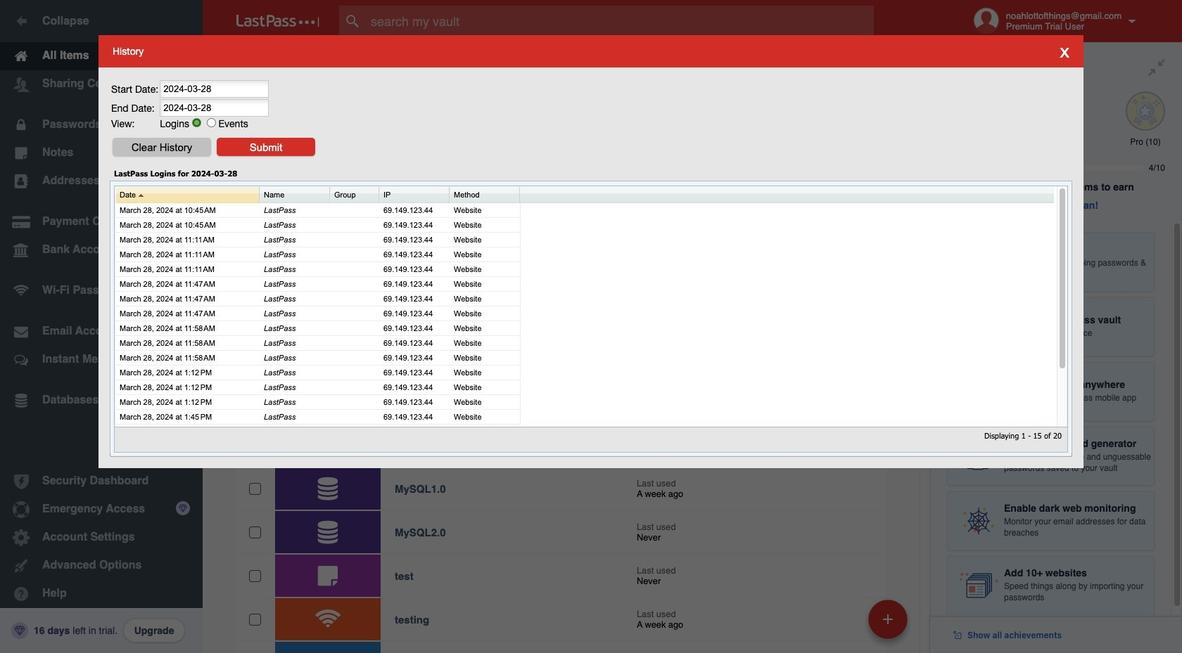 Task type: vqa. For each thing, say whether or not it's contained in the screenshot.
dialog
no



Task type: describe. For each thing, give the bounding box(es) containing it.
vault options navigation
[[203, 42, 931, 84]]

main navigation navigation
[[0, 0, 203, 654]]



Task type: locate. For each thing, give the bounding box(es) containing it.
Search search field
[[339, 6, 902, 37]]

new item image
[[883, 615, 893, 625]]

new item navigation
[[864, 596, 916, 654]]

search my vault text field
[[339, 6, 902, 37]]

lastpass image
[[236, 15, 320, 27]]



